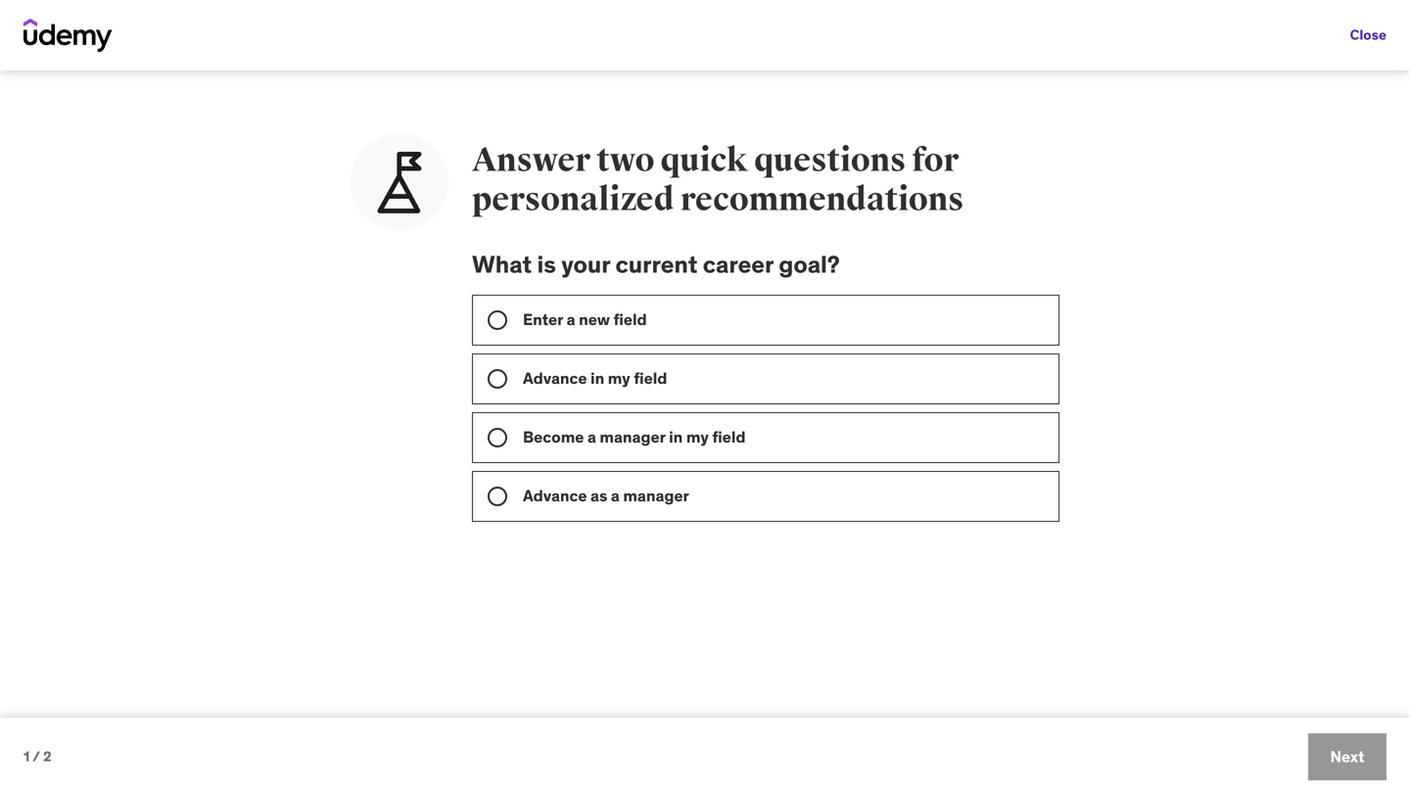 Task type: locate. For each thing, give the bounding box(es) containing it.
in
[[591, 368, 605, 388], [669, 427, 683, 447]]

0 horizontal spatial in
[[591, 368, 605, 388]]

1 horizontal spatial my
[[687, 427, 709, 447]]

1 vertical spatial advance
[[523, 486, 587, 506]]

advance up become
[[523, 368, 587, 388]]

manager right as on the bottom
[[623, 486, 690, 506]]

0 vertical spatial in
[[591, 368, 605, 388]]

0 vertical spatial my
[[608, 368, 631, 388]]

is
[[537, 250, 556, 279]]

1 vertical spatial a
[[588, 427, 597, 447]]

a for enter
[[567, 309, 576, 329]]

0 horizontal spatial a
[[567, 309, 576, 329]]

0 vertical spatial advance
[[523, 368, 587, 388]]

manager
[[600, 427, 666, 447], [623, 486, 690, 506]]

what is your current career goal?
[[472, 250, 840, 279]]

answer
[[472, 140, 591, 181]]

advance for advance as a manager
[[523, 486, 587, 506]]

1 horizontal spatial in
[[669, 427, 683, 447]]

your
[[562, 250, 611, 279]]

for
[[248, 37, 279, 67], [913, 140, 959, 181]]

1 vertical spatial for
[[913, 140, 959, 181]]

occupation
[[448, 420, 522, 438]]

what
[[472, 250, 532, 279]]

close
[[1351, 26, 1387, 44]]

my
[[608, 368, 631, 388], [687, 427, 709, 447]]

new
[[579, 309, 610, 329]]

1 / 2
[[24, 748, 51, 766]]

personalized
[[472, 179, 675, 220]]

enter a new field
[[523, 309, 647, 329]]

a right as on the bottom
[[611, 486, 620, 506]]

a
[[567, 309, 576, 329], [588, 427, 597, 447], [611, 486, 620, 506]]

2
[[43, 748, 51, 766]]

in down "new"
[[591, 368, 605, 388]]

1 advance from the top
[[523, 368, 587, 388]]

advance left as on the bottom
[[523, 486, 587, 506]]

you
[[285, 37, 325, 67]]

career
[[703, 250, 774, 279]]

field
[[614, 309, 647, 329], [634, 368, 668, 388], [713, 427, 746, 447]]

1 vertical spatial field
[[634, 368, 668, 388]]

field for enter a new field
[[614, 309, 647, 329]]

0 vertical spatial a
[[567, 309, 576, 329]]

edit
[[418, 420, 445, 438]]

2 horizontal spatial a
[[611, 486, 620, 506]]

advance
[[523, 368, 587, 388], [523, 486, 587, 506]]

as
[[591, 486, 608, 506]]

manager up advance as a manager
[[600, 427, 666, 447]]

0 vertical spatial field
[[614, 309, 647, 329]]

1 horizontal spatial for
[[913, 140, 959, 181]]

1 horizontal spatial a
[[588, 427, 597, 447]]

2 advance from the top
[[523, 486, 587, 506]]

1 vertical spatial in
[[669, 427, 683, 447]]

in up advance as a manager
[[669, 427, 683, 447]]

0 horizontal spatial my
[[608, 368, 631, 388]]

a left "new"
[[567, 309, 576, 329]]

0 vertical spatial for
[[248, 37, 279, 67]]

a right become
[[588, 427, 597, 447]]



Task type: vqa. For each thing, say whether or not it's contained in the screenshot.
Finance Cert & Exam Prep
no



Task type: describe. For each thing, give the bounding box(es) containing it.
enter
[[523, 309, 563, 329]]

recommended for you
[[73, 37, 325, 67]]

advance for advance in my field
[[523, 368, 587, 388]]

answer two quick questions for personalized recommendations
[[472, 140, 964, 220]]

edit occupation
[[418, 420, 522, 438]]

recommended
[[73, 37, 243, 67]]

quick
[[661, 140, 748, 181]]

advance in my field
[[523, 368, 668, 388]]

close button
[[1351, 16, 1387, 55]]

next
[[1331, 747, 1365, 767]]

next button
[[1309, 734, 1387, 781]]

become
[[523, 427, 584, 447]]

become a manager in my field
[[523, 427, 746, 447]]

field for advance in my field
[[634, 368, 668, 388]]

0 vertical spatial manager
[[600, 427, 666, 447]]

advance as a manager
[[523, 486, 690, 506]]

/
[[33, 748, 40, 766]]

edit occupation button
[[418, 420, 522, 438]]

for inside the answer two quick questions for personalized recommendations
[[913, 140, 959, 181]]

a for become
[[588, 427, 597, 447]]

current
[[616, 250, 698, 279]]

1 vertical spatial my
[[687, 427, 709, 447]]

goal?
[[779, 250, 840, 279]]

questions
[[755, 140, 906, 181]]

0 horizontal spatial for
[[248, 37, 279, 67]]

recommendations
[[681, 179, 964, 220]]

udemy image
[[24, 19, 113, 52]]

1 vertical spatial manager
[[623, 486, 690, 506]]

1
[[24, 748, 30, 766]]

2 vertical spatial a
[[611, 486, 620, 506]]

2 vertical spatial field
[[713, 427, 746, 447]]

two
[[597, 140, 655, 181]]



